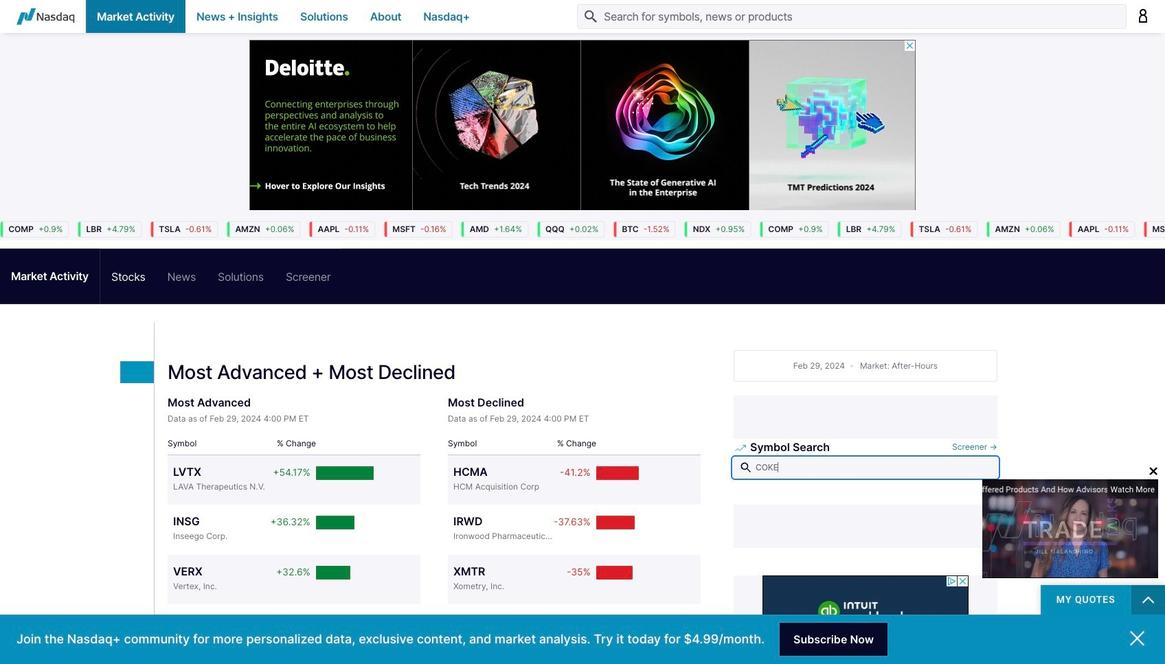 Task type: locate. For each thing, give the bounding box(es) containing it.
None search field
[[734, 439, 998, 483]]

account login - click to log into your account image
[[1138, 9, 1149, 23]]

Search for a Symbol text field
[[734, 458, 998, 478]]

video player element
[[983, 480, 1159, 579]]

click to dismiss this message and remain on nasdaq.com image
[[1131, 631, 1145, 646]]

article
[[0, 210, 1166, 665]]

1 vertical spatial advertisement element
[[763, 576, 969, 665]]

advertisement element
[[249, 40, 916, 212], [763, 576, 969, 665]]

primary navigation navigation
[[0, 0, 1166, 33]]

0 vertical spatial advertisement element
[[249, 40, 916, 212]]

Search Button - Click to open the Search Overlay Modal Box text field
[[577, 4, 1127, 29]]



Task type: vqa. For each thing, say whether or not it's contained in the screenshot.
Primary Navigation Navigation
yes



Task type: describe. For each thing, give the bounding box(es) containing it.
click to search image
[[739, 461, 753, 475]]

homepage logo url - navigate back to the homepage image
[[16, 8, 75, 25]]



